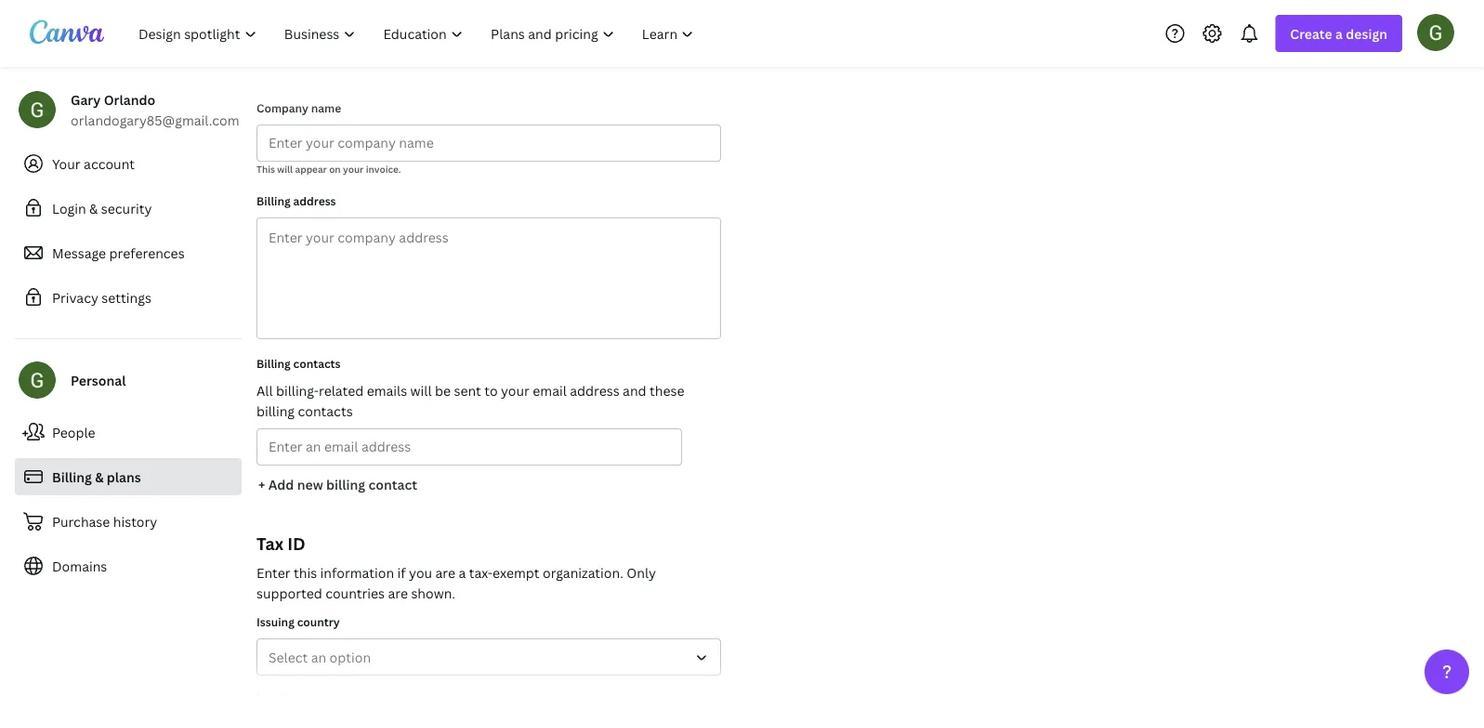 Task type: locate. For each thing, give the bounding box(es) containing it.
1 horizontal spatial your
[[501, 382, 530, 399]]

your inside 'all billing-related emails will be sent to your email address and these billing contacts'
[[501, 382, 530, 399]]

this will appear on your invoice.
[[257, 163, 401, 175]]

email
[[533, 382, 567, 399]]

billing
[[257, 193, 291, 208], [257, 355, 291, 371], [52, 468, 92, 486]]

1 vertical spatial name
[[341, 686, 371, 702]]

contact
[[368, 475, 417, 493]]

name
[[311, 100, 341, 115], [341, 686, 371, 702]]

2 vertical spatial billing
[[52, 468, 92, 486]]

personal right for
[[488, 61, 559, 84]]

personal up people
[[71, 371, 126, 389]]

information
[[359, 61, 456, 84], [320, 564, 394, 581]]

id
[[287, 532, 306, 555]]

0 vertical spatial billing
[[257, 193, 291, 208]]

enter
[[257, 564, 291, 581]]

0 vertical spatial your
[[343, 163, 364, 175]]

0 vertical spatial will
[[277, 163, 293, 175]]

1 vertical spatial billing
[[257, 402, 295, 420]]

login
[[52, 199, 86, 217]]

name right company
[[311, 100, 341, 115]]

select
[[269, 648, 308, 666]]

0 horizontal spatial personal
[[71, 371, 126, 389]]

are
[[435, 564, 455, 581], [388, 584, 408, 602]]

message preferences
[[52, 244, 185, 262]]

a left tax-
[[459, 564, 466, 581]]

0 vertical spatial contacts
[[293, 355, 341, 371]]

1 vertical spatial a
[[459, 564, 466, 581]]

gary orlando orlandogary85@gmail.com
[[71, 91, 239, 129]]

billing up all
[[257, 355, 291, 371]]

0 vertical spatial are
[[435, 564, 455, 581]]

purchase
[[52, 513, 110, 530]]

are down the if
[[388, 584, 408, 602]]

1 horizontal spatial address
[[570, 382, 620, 399]]

will inside 'all billing-related emails will be sent to your email address and these billing contacts'
[[410, 382, 432, 399]]

billing down this
[[257, 193, 291, 208]]

1 vertical spatial personal
[[71, 371, 126, 389]]

your right on
[[343, 163, 364, 175]]

billing right new
[[326, 475, 365, 493]]

a left design
[[1336, 25, 1343, 42]]

billing
[[304, 61, 355, 84], [257, 402, 295, 420], [326, 475, 365, 493]]

be
[[435, 382, 451, 399]]

gary
[[71, 91, 101, 108]]

information inside tax id enter this information if you are a tax-exempt organization. only supported countries are shown.
[[320, 564, 394, 581]]

your
[[343, 163, 364, 175], [501, 382, 530, 399]]

address inside 'all billing-related emails will be sent to your email address and these billing contacts'
[[570, 382, 620, 399]]

are up shown.
[[435, 564, 455, 581]]

only
[[627, 564, 656, 581]]

appear
[[295, 163, 327, 175]]

address down appear
[[293, 193, 336, 208]]

country
[[297, 614, 340, 629]]

preferences
[[109, 244, 185, 262]]

plans
[[107, 468, 141, 486]]

domains
[[52, 557, 107, 575]]

0 vertical spatial &
[[89, 199, 98, 217]]

2 vertical spatial billing
[[326, 475, 365, 493]]

contacts down related
[[298, 402, 353, 420]]

billing address
[[257, 193, 336, 208]]

your account
[[52, 155, 135, 172]]

1 vertical spatial your
[[501, 382, 530, 399]]

1 vertical spatial are
[[388, 584, 408, 602]]

information up countries
[[320, 564, 394, 581]]

add
[[268, 475, 294, 493]]

sent
[[454, 382, 481, 399]]

a
[[1336, 25, 1343, 42], [459, 564, 466, 581]]

company
[[257, 100, 308, 115]]

settings
[[102, 289, 151, 306]]

& right login
[[89, 199, 98, 217]]

orlandogary85@gmail.com
[[71, 111, 239, 129]]

billing inside 'all billing-related emails will be sent to your email address and these billing contacts'
[[257, 402, 295, 420]]

address left and
[[570, 382, 620, 399]]

billing & plans
[[52, 468, 141, 486]]

tax-
[[469, 564, 493, 581]]

related
[[319, 382, 364, 399]]

an
[[311, 648, 326, 666]]

contacts
[[293, 355, 341, 371], [298, 402, 353, 420]]

address
[[293, 193, 336, 208], [570, 382, 620, 399]]

this
[[257, 163, 275, 175]]

1 horizontal spatial will
[[410, 382, 432, 399]]

select an option
[[269, 648, 371, 666]]

name down "option"
[[341, 686, 371, 702]]

legal
[[257, 686, 285, 702]]

will left the be
[[410, 382, 432, 399]]

Select an option button
[[257, 639, 721, 676]]

1 horizontal spatial personal
[[488, 61, 559, 84]]

personal
[[488, 61, 559, 84], [71, 371, 126, 389]]

for
[[460, 61, 484, 84]]

company
[[288, 686, 338, 702]]

tax id enter this information if you are a tax-exempt organization. only supported countries are shown.
[[257, 532, 656, 602]]

1 horizontal spatial a
[[1336, 25, 1343, 42]]

create
[[1290, 25, 1333, 42]]

0 horizontal spatial a
[[459, 564, 466, 581]]

0 vertical spatial a
[[1336, 25, 1343, 42]]

contacts up billing- at the left bottom
[[293, 355, 341, 371]]

purchase history
[[52, 513, 157, 530]]

purchase history link
[[15, 503, 242, 540]]

account
[[84, 155, 135, 172]]

1 vertical spatial &
[[95, 468, 104, 486]]

billing down all
[[257, 402, 295, 420]]

issuing
[[257, 614, 294, 629]]

history
[[113, 513, 157, 530]]

billing up company name
[[304, 61, 355, 84]]

& left plans
[[95, 468, 104, 486]]

1 vertical spatial contacts
[[298, 402, 353, 420]]

your right to
[[501, 382, 530, 399]]

1 vertical spatial address
[[570, 382, 620, 399]]

0 vertical spatial address
[[293, 193, 336, 208]]

login & security link
[[15, 190, 242, 227]]

legal company name
[[257, 686, 371, 702]]

1 vertical spatial information
[[320, 564, 394, 581]]

option
[[330, 648, 371, 666]]

billing down people
[[52, 468, 92, 486]]

login & security
[[52, 199, 152, 217]]

0 vertical spatial name
[[311, 100, 341, 115]]

invoice.
[[366, 163, 401, 175]]

team billing information for personal
[[257, 61, 559, 84]]

1 horizontal spatial are
[[435, 564, 455, 581]]

&
[[89, 199, 98, 217], [95, 468, 104, 486]]

1 vertical spatial billing
[[257, 355, 291, 371]]

will
[[277, 163, 293, 175], [410, 382, 432, 399]]

1 vertical spatial will
[[410, 382, 432, 399]]

information down top level navigation element
[[359, 61, 456, 84]]

Enter your company address text field
[[257, 218, 720, 338]]

will right this
[[277, 163, 293, 175]]



Task type: describe. For each thing, give the bounding box(es) containing it.
0 horizontal spatial your
[[343, 163, 364, 175]]

billing contacts
[[257, 355, 341, 371]]

0 vertical spatial billing
[[304, 61, 355, 84]]

0 vertical spatial information
[[359, 61, 456, 84]]

security
[[101, 199, 152, 217]]

billing & plans link
[[15, 458, 242, 495]]

to
[[484, 382, 498, 399]]

billing-
[[276, 382, 319, 399]]

people
[[52, 423, 95, 441]]

countries
[[325, 584, 385, 602]]

company name
[[257, 100, 341, 115]]

emails
[[367, 382, 407, 399]]

+ add new billing contact
[[258, 475, 417, 493]]

your
[[52, 155, 81, 172]]

design
[[1346, 25, 1388, 42]]

top level navigation element
[[126, 15, 710, 52]]

+
[[258, 475, 265, 493]]

create a design button
[[1275, 15, 1402, 52]]

billing for billing contacts
[[257, 355, 291, 371]]

0 horizontal spatial will
[[277, 163, 293, 175]]

& for login
[[89, 199, 98, 217]]

if
[[397, 564, 406, 581]]

a inside dropdown button
[[1336, 25, 1343, 42]]

this
[[294, 564, 317, 581]]

gary orlando image
[[1417, 14, 1455, 51]]

these
[[650, 382, 684, 399]]

create a design
[[1290, 25, 1388, 42]]

0 horizontal spatial address
[[293, 193, 336, 208]]

message preferences link
[[15, 234, 242, 271]]

people link
[[15, 414, 242, 451]]

0 vertical spatial personal
[[488, 61, 559, 84]]

supported
[[257, 584, 322, 602]]

shown.
[[411, 584, 455, 602]]

exempt
[[493, 564, 540, 581]]

billing inside button
[[326, 475, 365, 493]]

message
[[52, 244, 106, 262]]

all billing-related emails will be sent to your email address and these billing contacts
[[257, 382, 684, 420]]

your account link
[[15, 145, 242, 182]]

you
[[409, 564, 432, 581]]

Enter an email address text field
[[269, 429, 670, 465]]

+ add new billing contact button
[[257, 466, 419, 503]]

privacy settings link
[[15, 279, 242, 316]]

tax
[[257, 532, 283, 555]]

privacy
[[52, 289, 98, 306]]

and
[[623, 382, 646, 399]]

new
[[297, 475, 323, 493]]

all
[[257, 382, 273, 399]]

0 horizontal spatial are
[[388, 584, 408, 602]]

& for billing
[[95, 468, 104, 486]]

Enter your company name text field
[[269, 125, 709, 161]]

billing for billing address
[[257, 193, 291, 208]]

orlando
[[104, 91, 155, 108]]

team
[[257, 61, 300, 84]]

domains link
[[15, 547, 242, 585]]

issuing country
[[257, 614, 340, 629]]

contacts inside 'all billing-related emails will be sent to your email address and these billing contacts'
[[298, 402, 353, 420]]

privacy settings
[[52, 289, 151, 306]]

organization.
[[543, 564, 624, 581]]

on
[[329, 163, 341, 175]]

billing for billing & plans
[[52, 468, 92, 486]]

a inside tax id enter this information if you are a tax-exempt organization. only supported countries are shown.
[[459, 564, 466, 581]]



Task type: vqa. For each thing, say whether or not it's contained in the screenshot.
Pint Glass
no



